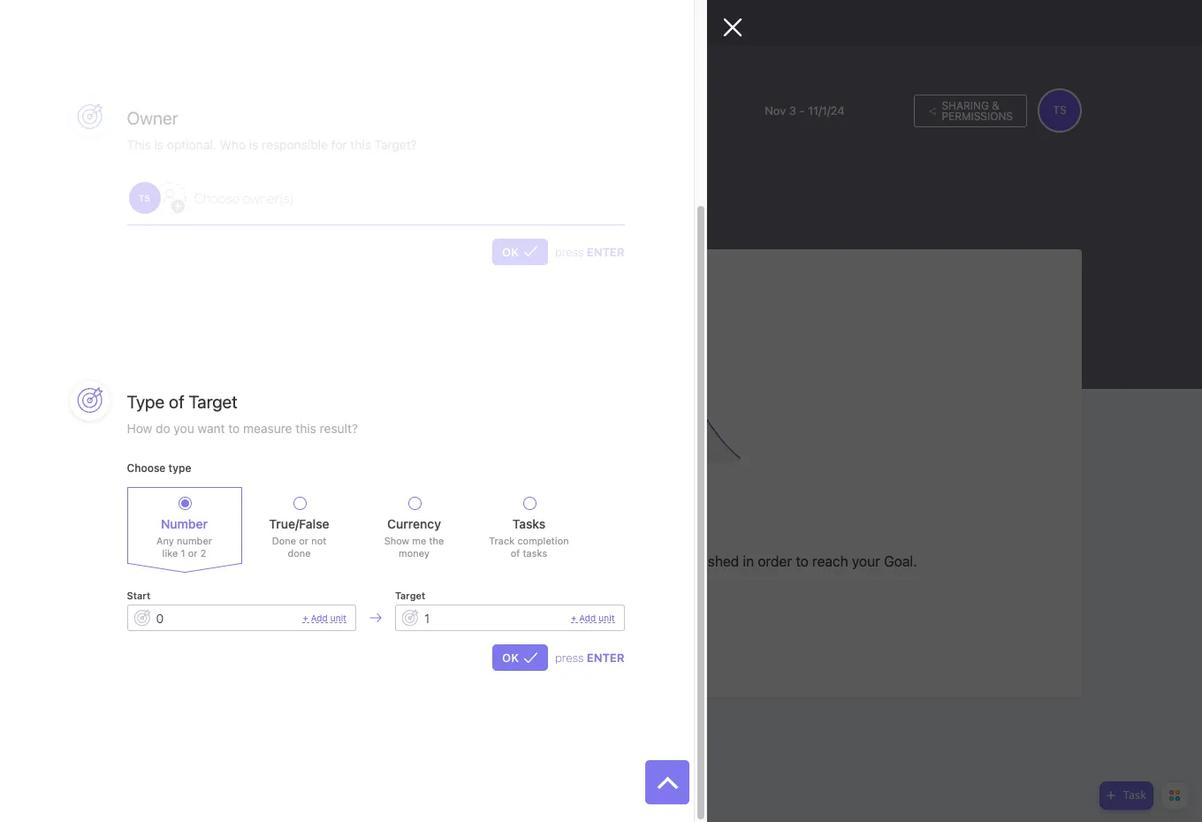 Task type: locate. For each thing, give the bounding box(es) containing it.
ok button
[[492, 238, 548, 265], [492, 645, 548, 671]]

0 horizontal spatial add
[[311, 612, 328, 623]]

of up you
[[169, 391, 184, 412]]

0 vertical spatial enter
[[587, 245, 625, 259]]

1 horizontal spatial or
[[299, 535, 309, 547]]

0 number field
[[423, 610, 571, 627]]

1 horizontal spatial to
[[796, 553, 809, 569]]

0 horizontal spatial unit
[[330, 612, 347, 623]]

press
[[555, 245, 584, 259], [555, 651, 584, 665]]

2 ok from the top
[[502, 651, 519, 665]]

1 horizontal spatial add
[[579, 612, 596, 623]]

+ for target
[[571, 612, 577, 623]]

1 vertical spatial enter
[[587, 651, 625, 665]]

specific
[[360, 553, 410, 569]]

be
[[630, 553, 646, 569]]

lbs right 80
[[270, 190, 286, 205]]

unit down are
[[330, 612, 347, 623]]

1 + add unit from the left
[[303, 612, 347, 623]]

unit
[[330, 612, 347, 623], [599, 612, 615, 623]]

target up want on the left bottom of page
[[189, 391, 238, 412]]

1 vertical spatial choose
[[127, 462, 166, 475]]

2 ok button from the top
[[492, 645, 548, 671]]

result?
[[320, 421, 358, 436]]

10
[[251, 144, 264, 159]]

of inside type of target how do you want to measure this result?
[[169, 391, 184, 412]]

unit up learn more
[[599, 612, 615, 623]]

start
[[127, 590, 150, 601]]

0 vertical spatial choose
[[194, 190, 240, 206]]

add for start
[[311, 612, 328, 623]]

choose left type
[[127, 462, 166, 475]]

1 horizontal spatial unit
[[599, 612, 615, 623]]

+ add unit
[[303, 612, 347, 623], [571, 612, 615, 623]]

sharing & permissions
[[942, 99, 1013, 122]]

0 horizontal spatial or
[[188, 548, 198, 559]]

2 enter from the top
[[587, 651, 625, 665]]

lbs right 10 at the top left
[[267, 144, 284, 159]]

80
[[251, 190, 266, 205]]

1 vertical spatial target
[[395, 590, 425, 601]]

0 horizontal spatial to
[[228, 421, 240, 436]]

1 add from the left
[[311, 612, 328, 623]]

0 vertical spatial press enter
[[555, 245, 625, 259]]

0 horizontal spatial choose
[[127, 462, 166, 475]]

0 vertical spatial or
[[299, 535, 309, 547]]

or
[[299, 535, 309, 547], [188, 548, 198, 559]]

1 unit from the left
[[330, 612, 347, 623]]

choose left 80
[[194, 190, 240, 206]]

1 vertical spatial to
[[796, 553, 809, 569]]

true/false done or not done
[[269, 517, 329, 559]]

2
[[200, 548, 206, 559]]

1 horizontal spatial choose
[[194, 190, 240, 206]]

0 vertical spatial ok
[[502, 245, 519, 259]]

not
[[311, 535, 326, 547]]

0 horizontal spatial of
[[169, 391, 184, 412]]

1 vertical spatial press enter
[[555, 651, 625, 665]]

done
[[288, 548, 311, 559]]

lbs for 10 lbs
[[267, 144, 284, 159]]

0 horizontal spatial target
[[189, 391, 238, 412]]

2 add from the left
[[579, 612, 596, 623]]

like
[[162, 548, 178, 559]]

measurable
[[442, 553, 516, 569]]

0 vertical spatial to
[[228, 421, 240, 436]]

number
[[161, 517, 208, 532]]

+ add unit up learn
[[571, 612, 615, 623]]

2 press enter from the top
[[555, 651, 625, 665]]

accomplished
[[650, 553, 739, 569]]

of
[[169, 391, 184, 412], [511, 548, 520, 559]]

any
[[156, 535, 174, 547]]

2 press from the top
[[555, 651, 584, 665]]

reach
[[812, 553, 848, 569]]

None number field
[[154, 610, 303, 627]]

1 ok from the top
[[502, 245, 519, 259]]

1 enter from the top
[[587, 245, 625, 259]]

1 horizontal spatial +
[[571, 612, 577, 623]]

1 vertical spatial lbs
[[270, 190, 286, 205]]

of down track at the left bottom of the page
[[511, 548, 520, 559]]

+ down targets
[[303, 612, 308, 623]]

type of target how do you want to measure this result?
[[127, 391, 358, 436]]

+ add unit down targets
[[303, 612, 347, 623]]

number any number like 1 or 2
[[156, 517, 212, 559]]

your
[[852, 553, 880, 569]]

owner
[[127, 108, 178, 128]]

targets are specific and measurable pieces that must be accomplished in order to reach your goal.
[[285, 553, 917, 569]]

1 + from the left
[[303, 612, 308, 623]]

0 vertical spatial target
[[189, 391, 238, 412]]

target down and
[[395, 590, 425, 601]]

ok
[[502, 245, 519, 259], [502, 651, 519, 665]]

add
[[311, 612, 328, 623], [579, 612, 596, 623]]

1 vertical spatial ok button
[[492, 645, 548, 671]]

done
[[272, 535, 296, 547]]

2 + add unit from the left
[[571, 612, 615, 623]]

unit for target
[[599, 612, 615, 623]]

2 + from the left
[[571, 612, 577, 623]]

0 vertical spatial of
[[169, 391, 184, 412]]

+ up learn
[[571, 612, 577, 623]]

tasks
[[512, 517, 546, 532]]

lbs
[[267, 144, 284, 159], [270, 190, 286, 205]]

task
[[1123, 789, 1147, 802]]

1 vertical spatial press
[[555, 651, 584, 665]]

0 vertical spatial lbs
[[267, 144, 284, 159]]

1 vertical spatial or
[[188, 548, 198, 559]]

0 vertical spatial ok button
[[492, 238, 548, 265]]

0 horizontal spatial +
[[303, 612, 308, 623]]

2 unit from the left
[[599, 612, 615, 623]]

1 vertical spatial of
[[511, 548, 520, 559]]

add down targets
[[311, 612, 328, 623]]

type
[[127, 391, 165, 412]]

+
[[303, 612, 308, 623], [571, 612, 577, 623]]

to right the order at the right bottom of the page
[[796, 553, 809, 569]]

+ add unit for target
[[571, 612, 615, 623]]

or up done on the bottom left of the page
[[299, 535, 309, 547]]

choose
[[194, 190, 240, 206], [127, 462, 166, 475]]

or right 1
[[188, 548, 198, 559]]

me
[[412, 535, 426, 547]]

goal.
[[884, 553, 917, 569]]

to right want on the left bottom of page
[[228, 421, 240, 436]]

0 vertical spatial press
[[555, 245, 584, 259]]

1 horizontal spatial + add unit
[[571, 612, 615, 623]]

dialog
[[0, 0, 743, 822]]

to
[[228, 421, 240, 436], [796, 553, 809, 569]]

add up learn
[[579, 612, 596, 623]]

1 vertical spatial ok
[[502, 651, 519, 665]]

enter
[[587, 245, 625, 259], [587, 651, 625, 665]]

1 horizontal spatial of
[[511, 548, 520, 559]]

show
[[384, 535, 409, 547]]

sharing
[[942, 99, 989, 112]]

in
[[743, 553, 754, 569]]

0 horizontal spatial + add unit
[[303, 612, 347, 623]]

target
[[189, 391, 238, 412], [395, 590, 425, 601]]

number
[[177, 535, 212, 547]]

press enter
[[555, 245, 625, 259], [555, 651, 625, 665]]



Task type: describe. For each thing, give the bounding box(es) containing it.
tasks track completion of tasks
[[489, 517, 569, 559]]

learn
[[573, 649, 601, 662]]

that
[[566, 553, 591, 569]]

track
[[489, 535, 515, 547]]

you
[[174, 421, 194, 436]]

learn more
[[573, 649, 629, 662]]

10 lbs
[[251, 144, 284, 159]]

learn more link
[[573, 649, 629, 662]]

choose for choose owner(s)
[[194, 190, 240, 206]]

1 press enter from the top
[[555, 245, 625, 259]]

target inside type of target how do you want to measure this result?
[[189, 391, 238, 412]]

80 lbs
[[251, 190, 286, 205]]

more
[[604, 649, 629, 662]]

and
[[414, 553, 438, 569]]

how
[[127, 421, 152, 436]]

+ for start
[[303, 612, 308, 623]]

choose type
[[127, 462, 191, 475]]

create a target
[[556, 610, 646, 625]]

do
[[156, 421, 170, 436]]

1 ok button from the top
[[492, 238, 548, 265]]

&
[[992, 99, 1000, 112]]

1 press from the top
[[555, 245, 584, 259]]

pieces
[[520, 553, 562, 569]]

targets
[[285, 553, 333, 569]]

completion
[[517, 535, 569, 547]]

or inside true/false done or not done
[[299, 535, 309, 547]]

+ add unit for start
[[303, 612, 347, 623]]

currency show me the money
[[384, 517, 444, 559]]

unit for start
[[330, 612, 347, 623]]

owner(s)
[[243, 190, 294, 206]]

currency
[[387, 517, 441, 532]]

choose owner(s)
[[194, 190, 294, 206]]

1
[[181, 548, 185, 559]]

add for target
[[579, 612, 596, 623]]

or inside number any number like 1 or 2
[[188, 548, 198, 559]]

want
[[198, 421, 225, 436]]

must
[[595, 553, 626, 569]]

ok for 1st ok button from the top
[[502, 245, 519, 259]]

measure
[[243, 421, 292, 436]]

dialog containing owner
[[0, 0, 743, 822]]

permissions
[[942, 109, 1013, 122]]

are
[[336, 553, 357, 569]]

order
[[758, 553, 792, 569]]

money
[[399, 548, 430, 559]]

choose for choose type
[[127, 462, 166, 475]]

lbs for 80 lbs
[[270, 190, 286, 205]]

the
[[429, 535, 444, 547]]

ok for 1st ok button from the bottom of the page
[[502, 651, 519, 665]]

to inside type of target how do you want to measure this result?
[[228, 421, 240, 436]]

true/false
[[269, 517, 329, 532]]

type
[[168, 462, 191, 475]]

this
[[296, 421, 316, 436]]

1 horizontal spatial target
[[395, 590, 425, 601]]

tasks
[[523, 548, 547, 559]]

of inside tasks track completion of tasks
[[511, 548, 520, 559]]



Task type: vqa. For each thing, say whether or not it's contained in the screenshot.
Any
yes



